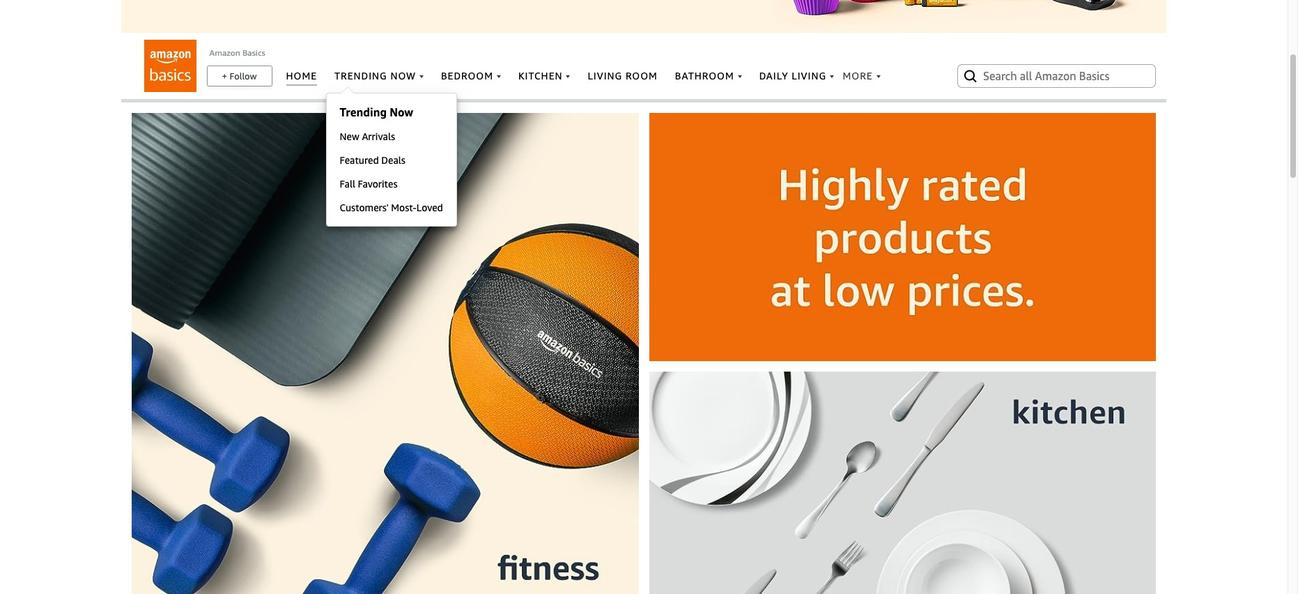 Task type: vqa. For each thing, say whether or not it's contained in the screenshot.
Search IMAGE
yes



Task type: locate. For each thing, give the bounding box(es) containing it.
+ follow
[[222, 70, 257, 82]]

amazon basics logo image
[[144, 40, 196, 92]]

+
[[222, 70, 227, 82]]

follow
[[230, 70, 257, 82]]

amazon basics
[[210, 47, 265, 58]]

basics
[[243, 47, 265, 58]]



Task type: describe. For each thing, give the bounding box(es) containing it.
amazon basics link
[[210, 47, 265, 58]]

search image
[[963, 68, 980, 84]]

+ follow button
[[207, 66, 272, 86]]

amazon
[[210, 47, 240, 58]]

Search all Amazon Basics search field
[[984, 64, 1134, 88]]



